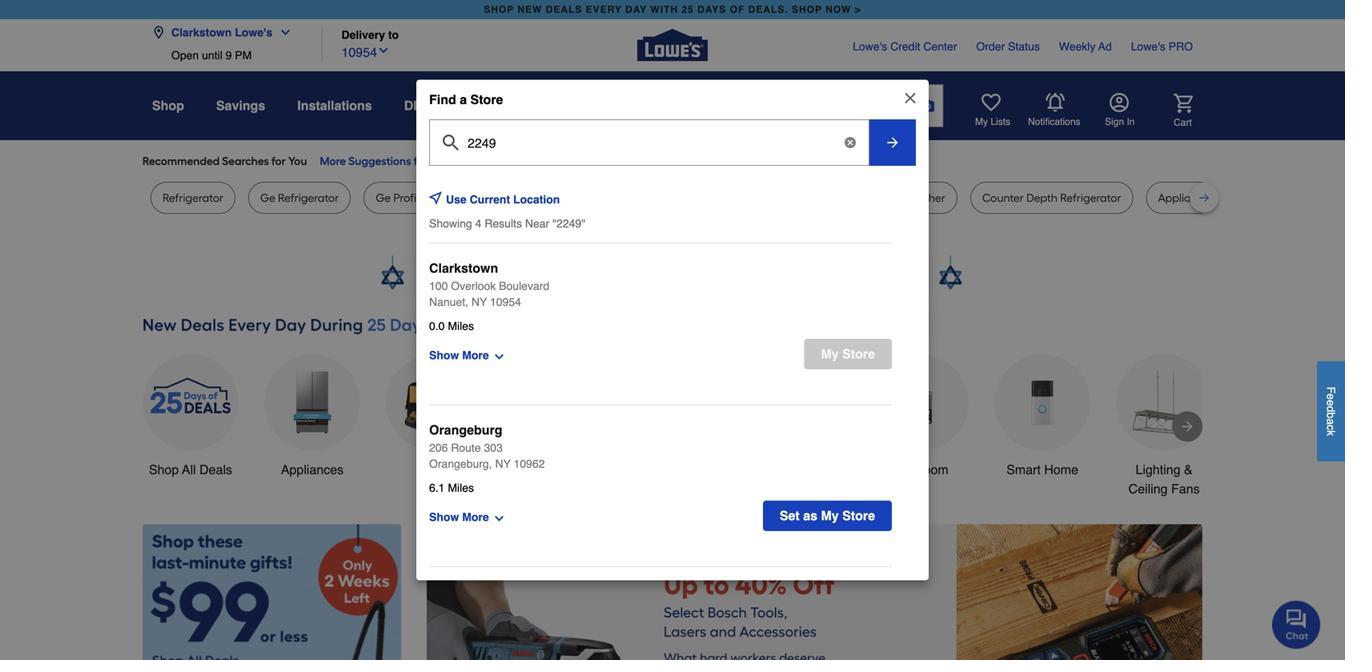 Task type: describe. For each thing, give the bounding box(es) containing it.
open until 9 pm
[[171, 49, 252, 62]]

smart home
[[1007, 462, 1079, 477]]

tools button
[[386, 354, 482, 479]]

deals
[[546, 4, 583, 15]]

my store
[[821, 346, 876, 361]]

new
[[518, 4, 543, 15]]

clarkstown lowe's
[[171, 26, 273, 39]]

10954 inside clarkstown 100 overlook boulevard nanuet, ny 10954
[[490, 296, 521, 308]]

you for recommended searches for you
[[288, 154, 307, 168]]

lowe's credit center
[[853, 40, 958, 53]]

deals.
[[749, 4, 789, 15]]

savings
[[216, 98, 265, 113]]

until
[[202, 49, 223, 62]]

lowe's pro
[[1132, 40, 1194, 53]]

1 shop from the left
[[484, 4, 514, 15]]

ge profile refrigerator
[[376, 191, 489, 205]]

you for more suggestions for you
[[431, 154, 450, 168]]

christmas decorations button
[[508, 354, 604, 499]]

my for my store
[[821, 346, 839, 361]]

1 e from the top
[[1325, 393, 1338, 400]]

as
[[804, 508, 818, 523]]

nanuet,
[[429, 296, 469, 308]]

clarkstown for clarkstown 100 overlook boulevard nanuet, ny 10954
[[429, 261, 498, 276]]

door
[[563, 191, 587, 205]]

boulevard
[[499, 280, 550, 292]]

0 vertical spatial store
[[471, 92, 503, 107]]

diy & ideas button
[[404, 91, 475, 120]]

chevron right image
[[450, 155, 462, 167]]

set
[[780, 508, 800, 523]]

f
[[1325, 387, 1338, 393]]

lists
[[991, 116, 1011, 127]]

weekly
[[1060, 40, 1096, 53]]

>
[[855, 4, 862, 15]]

more for clarkstown
[[462, 349, 489, 362]]

chat invite button image
[[1273, 600, 1322, 649]]

dishwasher
[[887, 191, 946, 205]]

appliance package
[[1159, 191, 1258, 205]]

set as my store
[[780, 508, 876, 523]]

now
[[826, 4, 852, 15]]

f e e d b a c k button
[[1318, 361, 1346, 461]]

order status
[[977, 40, 1040, 53]]

pro
[[1169, 40, 1194, 53]]

diy & ideas
[[404, 98, 475, 113]]

lowe's home improvement notification center image
[[1046, 93, 1065, 112]]

shop for shop all deals
[[149, 462, 179, 477]]

0 horizontal spatial a
[[460, 92, 467, 107]]

Zip Code, City, State or Store # text field
[[436, 127, 864, 151]]

installations
[[297, 98, 372, 113]]

bathroom button
[[873, 354, 969, 479]]

6.1
[[429, 481, 445, 494]]

refrigerator for ge profile refrigerator
[[428, 191, 489, 205]]

find
[[429, 92, 456, 107]]

french door refrigerator
[[526, 191, 651, 205]]

smart
[[1007, 462, 1041, 477]]

refrigerator for french door refrigerator
[[590, 191, 651, 205]]

showing                                      4                                     results near "2249"
[[429, 217, 586, 230]]

2 refrigerator from the left
[[278, 191, 339, 205]]

location image
[[152, 26, 165, 39]]

use current location
[[446, 193, 560, 206]]

counter
[[983, 191, 1024, 205]]

clarkstown link
[[429, 259, 498, 278]]

profile
[[394, 191, 425, 205]]

orangeburg,
[[429, 457, 492, 470]]

savings button
[[216, 91, 265, 120]]

ny for orangeburg
[[495, 457, 511, 470]]

ge for ge refrigerator
[[260, 191, 275, 205]]

0.0
[[429, 320, 445, 332]]

day
[[626, 4, 647, 15]]

f e e d b a c k
[[1325, 387, 1338, 436]]

"2249"
[[553, 217, 586, 230]]

more for orangeburg
[[462, 511, 489, 523]]

10962
[[514, 457, 545, 470]]

near
[[525, 217, 550, 230]]

every
[[586, 4, 622, 15]]

results
[[485, 217, 522, 230]]

of
[[730, 4, 745, 15]]

100
[[429, 280, 448, 292]]

Search Query text field
[[507, 85, 871, 127]]

close image
[[903, 90, 919, 106]]

installations button
[[297, 91, 372, 120]]

a inside button
[[1325, 418, 1338, 425]]

order status link
[[977, 38, 1040, 54]]

route
[[451, 441, 481, 454]]

use current location button
[[446, 182, 586, 217]]

new deals every day during 25 days of deals image
[[143, 312, 1203, 338]]

all
[[182, 462, 196, 477]]

orangeburg
[[429, 423, 503, 437]]

2 vertical spatial my
[[821, 508, 839, 523]]

bathroom
[[893, 462, 949, 477]]

my store button
[[805, 339, 892, 369]]

shop all deals
[[149, 462, 232, 477]]

shop all deals button
[[143, 354, 239, 479]]

recommended searches for you
[[143, 154, 307, 168]]

for for searches
[[272, 154, 286, 168]]

chevron down image
[[273, 26, 292, 39]]

french
[[526, 191, 560, 205]]

deals
[[200, 462, 232, 477]]

ge for ge profile refrigerator
[[376, 191, 391, 205]]

with
[[651, 4, 679, 15]]

center
[[924, 40, 958, 53]]

depth
[[1027, 191, 1058, 205]]

diy
[[404, 98, 426, 113]]

use
[[446, 193, 467, 206]]

advertisement region
[[427, 524, 1203, 660]]

show more for orangeburg
[[429, 511, 489, 523]]

package
[[1213, 191, 1258, 205]]

christmas decorations
[[522, 462, 590, 496]]

d
[[1325, 406, 1338, 412]]



Task type: locate. For each thing, give the bounding box(es) containing it.
more
[[320, 154, 346, 168], [462, 349, 489, 362], [462, 511, 489, 523]]

2 ge from the left
[[376, 191, 391, 205]]

25
[[682, 4, 694, 15]]

show more
[[429, 349, 489, 362], [429, 511, 489, 523]]

weekly ad
[[1060, 40, 1112, 53]]

show more down 6.1 miles
[[429, 511, 489, 523]]

None search field
[[507, 84, 944, 142]]

0.0 miles
[[429, 320, 474, 332]]

more down 6.1 miles
[[462, 511, 489, 523]]

lowe's left credit
[[853, 40, 888, 53]]

shop
[[152, 98, 184, 113], [149, 462, 179, 477]]

0 horizontal spatial you
[[288, 154, 307, 168]]

ny for clarkstown
[[472, 296, 487, 308]]

clarkstown inside button
[[171, 26, 232, 39]]

0 vertical spatial 10954
[[342, 45, 377, 60]]

home
[[1045, 462, 1079, 477]]

more suggestions for you link
[[320, 153, 462, 169]]

lowe's home improvement account image
[[1110, 93, 1130, 112]]

shop left 'now'
[[792, 4, 823, 15]]

1 vertical spatial show
[[429, 511, 459, 523]]

1 horizontal spatial &
[[1185, 462, 1193, 477]]

find a store
[[429, 92, 503, 107]]

2 e from the top
[[1325, 400, 1338, 406]]

arrow right image
[[885, 135, 901, 151], [1180, 419, 1196, 435]]

lowe's for lowe's credit center
[[853, 40, 888, 53]]

clarkstown up overlook
[[429, 261, 498, 276]]

2 horizontal spatial lowe's
[[1132, 40, 1166, 53]]

shop
[[484, 4, 514, 15], [792, 4, 823, 15]]

&
[[429, 98, 438, 113], [1185, 462, 1193, 477]]

& up fans
[[1185, 462, 1193, 477]]

shop new deals every day with 25 days of deals. shop now >
[[484, 4, 862, 15]]

0 vertical spatial arrow right image
[[885, 135, 901, 151]]

1 horizontal spatial ge
[[376, 191, 391, 205]]

0 vertical spatial a
[[460, 92, 467, 107]]

clarkstown up "open until 9 pm" at the left top of the page
[[171, 26, 232, 39]]

order
[[977, 40, 1005, 53]]

0 vertical spatial my
[[976, 116, 989, 127]]

1 horizontal spatial you
[[431, 154, 450, 168]]

1 show more from the top
[[429, 349, 489, 362]]

pm
[[235, 49, 252, 62]]

show more down 0.0 miles
[[429, 349, 489, 362]]

3 refrigerator from the left
[[428, 191, 489, 205]]

2 for from the left
[[414, 154, 428, 168]]

0 horizontal spatial 10954
[[342, 45, 377, 60]]

you
[[288, 154, 307, 168], [431, 154, 450, 168]]

a
[[460, 92, 467, 107], [1325, 418, 1338, 425]]

searches
[[222, 154, 269, 168]]

303
[[484, 441, 503, 454]]

shop inside button
[[149, 462, 179, 477]]

0 vertical spatial show
[[429, 349, 459, 362]]

ny inside orangeburg 206 route 303 orangeburg, ny 10962
[[495, 457, 511, 470]]

10954 down delivery
[[342, 45, 377, 60]]

0 horizontal spatial arrow right image
[[885, 135, 901, 151]]

weekly ad link
[[1060, 38, 1112, 54]]

orangeburg 206 route 303 orangeburg, ny 10962
[[429, 423, 545, 470]]

sign in button
[[1106, 93, 1135, 128]]

miles right the 0.0
[[448, 320, 474, 332]]

0 horizontal spatial lowe's
[[235, 26, 273, 39]]

& for diy
[[429, 98, 438, 113]]

ge left profile
[[376, 191, 391, 205]]

0 vertical spatial show more
[[429, 349, 489, 362]]

1 vertical spatial a
[[1325, 418, 1338, 425]]

2 vertical spatial more
[[462, 511, 489, 523]]

for left chevron right icon
[[414, 154, 428, 168]]

0 horizontal spatial shop
[[484, 4, 514, 15]]

miles for clarkstown
[[448, 320, 474, 332]]

0 vertical spatial more
[[320, 154, 346, 168]]

my lists link
[[976, 93, 1011, 128]]

lowe's wishes you and your family a happy hanukkah. image
[[143, 256, 1203, 296]]

2 shop from the left
[[792, 4, 823, 15]]

& inside button
[[429, 98, 438, 113]]

1 vertical spatial 10954
[[490, 296, 521, 308]]

ny inside clarkstown 100 overlook boulevard nanuet, ny 10954
[[472, 296, 487, 308]]

miles right 6.1
[[448, 481, 474, 494]]

in
[[1127, 116, 1135, 127]]

1 vertical spatial more
[[462, 349, 489, 362]]

1 horizontal spatial shop
[[792, 4, 823, 15]]

status
[[1009, 40, 1040, 53]]

ceiling
[[1129, 481, 1168, 496]]

clarkstown for clarkstown lowe's
[[171, 26, 232, 39]]

christmas
[[527, 462, 585, 477]]

you up ge refrigerator
[[288, 154, 307, 168]]

4 refrigerator from the left
[[590, 191, 651, 205]]

0 horizontal spatial ny
[[472, 296, 487, 308]]

my lists
[[976, 116, 1011, 127]]

show down 6.1
[[429, 511, 459, 523]]

0 vertical spatial miles
[[448, 320, 474, 332]]

ge refrigerator
[[260, 191, 339, 205]]

e
[[1325, 393, 1338, 400], [1325, 400, 1338, 406]]

shop these last-minute gifts. $99 or less. quantities are limited and won't last. image
[[143, 524, 401, 660]]

for for suggestions
[[414, 154, 428, 168]]

clarkstown inside clarkstown 100 overlook boulevard nanuet, ny 10954
[[429, 261, 498, 276]]

cart button
[[1152, 94, 1194, 129]]

0 horizontal spatial for
[[272, 154, 286, 168]]

clarkstown lowe's button
[[152, 16, 298, 49]]

chevron down image
[[377, 44, 390, 57]]

1 vertical spatial miles
[[448, 481, 474, 494]]

to
[[388, 28, 399, 41]]

1 horizontal spatial for
[[414, 154, 428, 168]]

more left suggestions
[[320, 154, 346, 168]]

1 horizontal spatial clarkstown
[[429, 261, 498, 276]]

shop down open
[[152, 98, 184, 113]]

1 vertical spatial show more
[[429, 511, 489, 523]]

1 you from the left
[[288, 154, 307, 168]]

c
[[1325, 425, 1338, 430]]

store
[[471, 92, 503, 107], [843, 346, 876, 361], [843, 508, 876, 523]]

1 horizontal spatial lowe's
[[853, 40, 888, 53]]

10954 down boulevard
[[490, 296, 521, 308]]

0 vertical spatial clarkstown
[[171, 26, 232, 39]]

1 ge from the left
[[260, 191, 275, 205]]

lowe's home improvement logo image
[[638, 10, 708, 81]]

my for my lists
[[976, 116, 989, 127]]

open
[[171, 49, 199, 62]]

lighting
[[1136, 462, 1181, 477]]

lowe's home improvement lists image
[[982, 93, 1001, 112]]

0 vertical spatial shop
[[152, 98, 184, 113]]

1 vertical spatial clarkstown
[[429, 261, 498, 276]]

e up d
[[1325, 393, 1338, 400]]

sign
[[1106, 116, 1125, 127]]

ge
[[260, 191, 275, 205], [376, 191, 391, 205]]

ny down 303
[[495, 457, 511, 470]]

show for clarkstown
[[429, 349, 459, 362]]

miles
[[448, 320, 474, 332], [448, 481, 474, 494]]

0 vertical spatial ny
[[472, 296, 487, 308]]

show
[[429, 349, 459, 362], [429, 511, 459, 523]]

cart
[[1174, 117, 1193, 128]]

1 show from the top
[[429, 349, 459, 362]]

2 show more from the top
[[429, 511, 489, 523]]

shop left all on the bottom left of the page
[[149, 462, 179, 477]]

shop button
[[152, 91, 184, 120]]

refrigerator for counter depth refrigerator
[[1061, 191, 1122, 205]]

1 vertical spatial shop
[[149, 462, 179, 477]]

appliances
[[281, 462, 344, 477]]

recommended searches for you heading
[[143, 153, 1203, 169]]

shop new deals every day with 25 days of deals. shop now > link
[[481, 0, 865, 19]]

delivery
[[342, 28, 385, 41]]

lowe's credit center link
[[853, 38, 958, 54]]

1 vertical spatial arrow right image
[[1180, 419, 1196, 435]]

sign in
[[1106, 116, 1135, 127]]

1 vertical spatial ny
[[495, 457, 511, 470]]

set as my store button
[[763, 501, 892, 531]]

a right the find
[[460, 92, 467, 107]]

shop for shop
[[152, 98, 184, 113]]

2 you from the left
[[431, 154, 450, 168]]

show down the 0.0
[[429, 349, 459, 362]]

lowe's inside "link"
[[853, 40, 888, 53]]

ge down 'searches'
[[260, 191, 275, 205]]

appliances button
[[264, 354, 360, 479]]

show for orangeburg
[[429, 511, 459, 523]]

1 vertical spatial my
[[821, 346, 839, 361]]

& for lighting
[[1185, 462, 1193, 477]]

1 horizontal spatial arrow right image
[[1180, 419, 1196, 435]]

clarkstown
[[171, 26, 232, 39], [429, 261, 498, 276]]

you up gps image in the top left of the page
[[431, 154, 450, 168]]

lowe's for lowe's pro
[[1132, 40, 1166, 53]]

1 for from the left
[[272, 154, 286, 168]]

suggestions
[[349, 154, 411, 168]]

1 miles from the top
[[448, 320, 474, 332]]

days
[[698, 4, 727, 15]]

ny
[[472, 296, 487, 308], [495, 457, 511, 470]]

lowe's home improvement cart image
[[1174, 94, 1194, 113]]

2 show from the top
[[429, 511, 459, 523]]

1 vertical spatial store
[[843, 346, 876, 361]]

ad
[[1099, 40, 1112, 53]]

location
[[514, 193, 560, 206]]

arrow right image up lighting
[[1180, 419, 1196, 435]]

206
[[429, 441, 448, 454]]

refrigerator
[[163, 191, 224, 205], [278, 191, 339, 205], [428, 191, 489, 205], [590, 191, 651, 205], [1061, 191, 1122, 205]]

more inside recommended searches for you heading
[[320, 154, 346, 168]]

lowe's left pro
[[1132, 40, 1166, 53]]

1 horizontal spatial 10954
[[490, 296, 521, 308]]

camera image
[[920, 98, 936, 114]]

counter depth refrigerator
[[983, 191, 1122, 205]]

a up k
[[1325, 418, 1338, 425]]

0 horizontal spatial clarkstown
[[171, 26, 232, 39]]

2 vertical spatial store
[[843, 508, 876, 523]]

shop left the new
[[484, 4, 514, 15]]

e up b
[[1325, 400, 1338, 406]]

lowe's inside button
[[235, 26, 273, 39]]

0 horizontal spatial &
[[429, 98, 438, 113]]

for right 'searches'
[[272, 154, 286, 168]]

0 horizontal spatial ge
[[260, 191, 275, 205]]

arrow right image up dishwasher
[[885, 135, 901, 151]]

miles for orangeburg
[[448, 481, 474, 494]]

1 horizontal spatial ny
[[495, 457, 511, 470]]

gps image
[[429, 191, 442, 204]]

ny down overlook
[[472, 296, 487, 308]]

& right diy
[[429, 98, 438, 113]]

1 refrigerator from the left
[[163, 191, 224, 205]]

5 refrigerator from the left
[[1061, 191, 1122, 205]]

lighting & ceiling fans
[[1129, 462, 1200, 496]]

show more for clarkstown
[[429, 349, 489, 362]]

1 vertical spatial &
[[1185, 462, 1193, 477]]

2 miles from the top
[[448, 481, 474, 494]]

1 horizontal spatial a
[[1325, 418, 1338, 425]]

my
[[976, 116, 989, 127], [821, 346, 839, 361], [821, 508, 839, 523]]

for
[[272, 154, 286, 168], [414, 154, 428, 168]]

10954 inside button
[[342, 45, 377, 60]]

more down 0.0 miles
[[462, 349, 489, 362]]

lowe's up pm
[[235, 26, 273, 39]]

4
[[476, 217, 482, 230]]

k
[[1325, 430, 1338, 436]]

6.1 miles
[[429, 481, 474, 494]]

0 vertical spatial &
[[429, 98, 438, 113]]

& inside the lighting & ceiling fans
[[1185, 462, 1193, 477]]



Task type: vqa. For each thing, say whether or not it's contained in the screenshot.
the bottommost If
no



